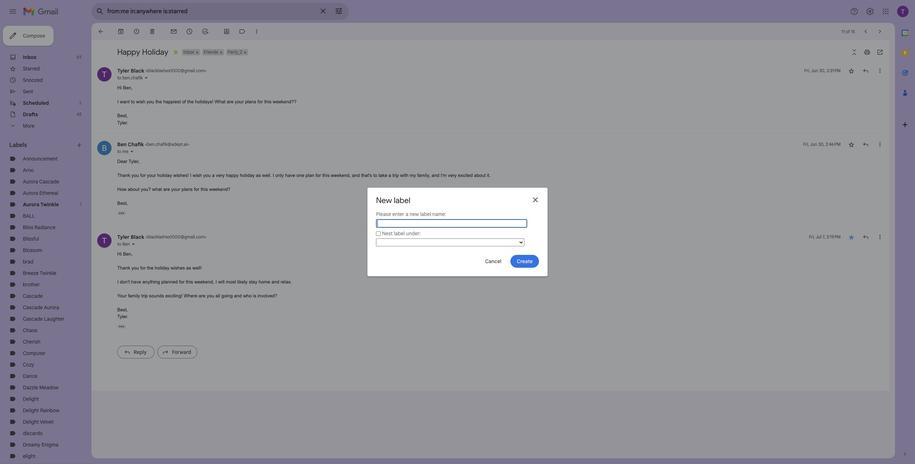 Task type: vqa. For each thing, say whether or not it's contained in the screenshot.
'Cascade Aurora'
yes



Task type: describe. For each thing, give the bounding box(es) containing it.
breeze
[[23, 270, 39, 276]]

announcement link
[[23, 156, 57, 162]]

this up where
[[186, 279, 193, 284]]

ben, for want
[[123, 85, 133, 90]]

> for me
[[187, 142, 189, 147]]

weekend??
[[273, 99, 297, 104]]

what
[[152, 187, 162, 192]]

i left want
[[117, 99, 119, 104]]

2:46 pm
[[826, 142, 841, 147]]

new label
[[376, 196, 411, 205]]

1 horizontal spatial the
[[156, 99, 162, 104]]

2:31 pm
[[827, 68, 841, 73]]

happiest
[[163, 99, 181, 104]]

well!
[[192, 265, 202, 270]]

0 horizontal spatial a
[[212, 173, 215, 178]]

ben chafik < ben.chafik@adept.ai >
[[117, 141, 189, 148]]

1 vertical spatial weekend,
[[194, 279, 214, 284]]

1 vertical spatial trip
[[141, 293, 148, 298]]

under:
[[406, 230, 421, 237]]

and left the i'm at the top left of page
[[432, 173, 439, 178]]

stay
[[249, 279, 257, 284]]

who
[[243, 293, 252, 298]]

arno
[[23, 167, 34, 173]]

it.
[[487, 173, 491, 178]]

aurora for aurora cascade
[[23, 178, 38, 185]]

48
[[77, 112, 82, 117]]

main menu image
[[9, 7, 17, 16]]

dreamy enigma link
[[23, 442, 58, 448]]

you up weekend?
[[203, 173, 211, 178]]

inbox link
[[23, 54, 36, 60]]

0 horizontal spatial your
[[147, 173, 156, 178]]

cascade link
[[23, 293, 43, 299]]

i'm
[[441, 173, 447, 178]]

Please enter a new label name: field
[[376, 219, 527, 228]]

tyler black < blacklashes1000@gmail.com > for to ben.chafik
[[117, 68, 207, 74]]

i left will
[[216, 279, 217, 284]]

tyler for ben
[[117, 234, 129, 240]]

2 tyler. from the top
[[117, 314, 128, 319]]

how
[[117, 187, 127, 192]]

delight for delight link
[[23, 396, 39, 402]]

please
[[376, 211, 391, 217]]

labels navigation
[[0, 23, 92, 464]]

brother
[[23, 281, 40, 288]]

2 best, tyler. from the top
[[117, 307, 128, 319]]

2 horizontal spatial the
[[187, 99, 194, 104]]

for left weekend?
[[194, 187, 199, 192]]

1 horizontal spatial about
[[474, 173, 486, 178]]

new label heading
[[376, 196, 411, 205]]

cancel button
[[479, 255, 508, 268]]

create
[[517, 258, 533, 265]]

drafts link
[[23, 111, 38, 118]]

bliss radiance
[[23, 224, 55, 231]]

for right plan
[[316, 173, 321, 178]]

hi for thank
[[117, 251, 122, 257]]

cascade for cascade link
[[23, 293, 43, 299]]

0 horizontal spatial plans
[[182, 187, 193, 192]]

older image
[[877, 28, 884, 35]]

blue-star checkbox
[[848, 233, 855, 240]]

to for to ben
[[117, 241, 121, 247]]

Nest label under: checkbox
[[376, 231, 381, 236]]

1 very from the left
[[216, 173, 225, 178]]

1 horizontal spatial have
[[285, 173, 295, 178]]

cascade laughter link
[[23, 316, 65, 322]]

to for to ben.chafik
[[117, 75, 121, 80]]

sent
[[23, 88, 33, 95]]

1 vertical spatial ben
[[122, 241, 130, 247]]

my
[[410, 173, 416, 178]]

cascade laughter
[[23, 316, 65, 322]]

one
[[297, 173, 304, 178]]

to ben.chafik
[[117, 75, 143, 80]]

1 tyler. from the top
[[117, 120, 128, 125]]

of inside list
[[182, 99, 186, 104]]

computer link
[[23, 350, 46, 356]]

drafts
[[23, 111, 38, 118]]

for up the you?
[[140, 173, 146, 178]]

delight for delight rainbow
[[23, 407, 39, 414]]

holiday for chafik
[[157, 173, 172, 178]]

aurora cascade link
[[23, 178, 59, 185]]

blissful link
[[23, 236, 39, 242]]

anything
[[142, 279, 160, 284]]

report spam image
[[133, 28, 140, 35]]

dance
[[23, 373, 38, 379]]

clear search image
[[316, 4, 330, 18]]

well.
[[262, 173, 272, 178]]

i left don't
[[117, 279, 119, 284]]

your
[[117, 293, 127, 298]]

jul
[[816, 234, 822, 239]]

fri, for fri, jun 30, 2:31 pm
[[804, 68, 810, 73]]

bliss radiance link
[[23, 224, 55, 231]]

brad link
[[23, 258, 33, 265]]

cascade for cascade aurora
[[23, 304, 43, 311]]

holiday
[[142, 47, 168, 57]]

starred
[[23, 65, 40, 72]]

take
[[379, 173, 387, 178]]

scheduled link
[[23, 100, 49, 106]]

party_2
[[228, 49, 242, 55]]

snoozed link
[[23, 77, 43, 83]]

hi for i
[[117, 85, 122, 90]]

breeze twinkle
[[23, 270, 56, 276]]

fri, jun 30, 2:31 pm
[[804, 68, 841, 73]]

and left 'who' at bottom
[[234, 293, 242, 298]]

0 horizontal spatial wish
[[136, 99, 145, 104]]

1 vertical spatial as
[[186, 265, 191, 270]]

black for to ben.chafik
[[131, 68, 144, 74]]

ben.chafik
[[122, 75, 143, 80]]

new label alert dialog
[[368, 188, 548, 276]]

hi ben, for want
[[117, 85, 133, 90]]

tyler black cell for to ben.chafik
[[117, 68, 207, 74]]

rainbow
[[40, 407, 59, 414]]

a inside alert dialog
[[406, 211, 408, 217]]

only
[[275, 173, 284, 178]]

1 best, tyler. from the top
[[117, 113, 128, 125]]

delight rainbow link
[[23, 407, 59, 414]]

twinkle for breeze twinkle
[[40, 270, 56, 276]]

label for new label
[[394, 196, 411, 205]]

nest label under:
[[382, 230, 421, 237]]

labels heading
[[9, 142, 76, 149]]

wishes!
[[173, 173, 189, 178]]

is
[[253, 293, 256, 298]]

ethereal
[[39, 190, 58, 196]]

enter
[[392, 211, 404, 217]]

aurora twinkle link
[[23, 201, 59, 208]]

scheduled
[[23, 100, 49, 106]]

home
[[259, 279, 270, 284]]

create button
[[511, 255, 539, 268]]

friends
[[204, 49, 218, 55]]

cherish link
[[23, 339, 40, 345]]

1
[[80, 202, 82, 207]]

chafik
[[128, 141, 144, 148]]

inbox button
[[182, 49, 195, 55]]

1 horizontal spatial as
[[256, 173, 261, 178]]

cherish
[[23, 339, 40, 345]]

delight link
[[23, 396, 39, 402]]

holiday right happy
[[240, 173, 255, 178]]

< for ben.chafik
[[145, 68, 148, 73]]

tyler for ben.chafik
[[117, 68, 129, 74]]

blossom
[[23, 247, 42, 253]]

jun for chafik
[[810, 142, 817, 147]]

1 horizontal spatial trip
[[393, 173, 399, 178]]

3:19 pm
[[827, 234, 841, 239]]

fri, for fri, jun 30, 2:46 pm
[[803, 142, 809, 147]]

fri, jun 30, 2:31 pm cell
[[804, 67, 841, 74]]

cozy
[[23, 361, 34, 368]]

hi ben, for you
[[117, 251, 133, 257]]

ben chafik cell
[[117, 141, 189, 148]]

for up anything
[[140, 265, 146, 270]]

i right wishes!
[[190, 173, 191, 178]]



Task type: locate. For each thing, give the bounding box(es) containing it.
velvet
[[40, 419, 54, 425]]

1 vertical spatial >
[[187, 142, 189, 147]]

you down tyler,
[[131, 173, 139, 178]]

snooze image
[[186, 28, 193, 35]]

1 vertical spatial fri,
[[803, 142, 809, 147]]

30, left 2:31 pm
[[819, 68, 826, 73]]

compose button
[[3, 26, 54, 46]]

computer
[[23, 350, 46, 356]]

holiday for black
[[155, 265, 169, 270]]

aurora up aurora twinkle link
[[23, 190, 38, 196]]

1 delight from the top
[[23, 396, 39, 402]]

aurora down arno link
[[23, 178, 38, 185]]

2 best, from the top
[[117, 201, 128, 206]]

and left that's
[[352, 173, 360, 178]]

happy
[[117, 47, 140, 57]]

2 horizontal spatial your
[[235, 99, 244, 104]]

30, inside cell
[[818, 142, 825, 147]]

all
[[216, 293, 220, 298]]

settings image
[[866, 7, 875, 16]]

2 vertical spatial >
[[204, 234, 207, 239]]

fri, for fri, jul 7, 3:19 pm
[[809, 234, 815, 239]]

0 horizontal spatial the
[[147, 265, 153, 270]]

plans right what
[[245, 99, 256, 104]]

jun for black
[[811, 68, 818, 73]]

tyler up to ben.chafik
[[117, 68, 129, 74]]

mark as unread image
[[170, 28, 177, 35]]

1 vertical spatial <
[[145, 142, 147, 147]]

1 vertical spatial ben,
[[123, 251, 133, 257]]

dear
[[117, 159, 127, 164]]

1 horizontal spatial inbox
[[183, 49, 194, 55]]

ben.chafik@adept.ai
[[147, 142, 187, 147]]

your down wishes!
[[171, 187, 180, 192]]

0 vertical spatial >
[[204, 68, 207, 73]]

0 vertical spatial jun
[[811, 68, 818, 73]]

excited
[[458, 173, 473, 178]]

hi ben, down to ben.chafik
[[117, 85, 133, 90]]

best, down how
[[117, 201, 128, 206]]

2 vertical spatial delight
[[23, 419, 39, 425]]

2 hi from the top
[[117, 251, 122, 257]]

blacklashes1000@gmail.com for ben
[[148, 234, 204, 239]]

1 vertical spatial about
[[128, 187, 139, 192]]

1 vertical spatial not starred checkbox
[[848, 141, 855, 148]]

the
[[156, 99, 162, 104], [187, 99, 194, 104], [147, 265, 153, 270]]

delight for delight velvet
[[23, 419, 39, 425]]

more
[[23, 123, 35, 129]]

exciting!
[[165, 293, 182, 298]]

tyler black < blacklashes1000@gmail.com > up thank you for the holiday wishes as well!
[[117, 234, 207, 240]]

label right nest
[[394, 230, 405, 237]]

None search field
[[92, 3, 349, 20]]

jun inside cell
[[810, 142, 817, 147]]

0 vertical spatial hi
[[117, 85, 122, 90]]

weekend, up your family trip sounds exciting! where are you all going and who is involved?
[[194, 279, 214, 284]]

tyler. down want
[[117, 120, 128, 125]]

1 horizontal spatial wish
[[193, 173, 202, 178]]

compose
[[23, 33, 45, 39]]

inbox for inbox button
[[183, 49, 194, 55]]

< up thank you for the holiday wishes as well!
[[145, 234, 148, 239]]

2 horizontal spatial a
[[406, 211, 408, 217]]

a up weekend?
[[212, 173, 215, 178]]

aurora twinkle
[[23, 201, 59, 208]]

0 vertical spatial about
[[474, 173, 486, 178]]

have right don't
[[131, 279, 141, 284]]

fri, jul 7, 3:19 pm cell
[[809, 233, 841, 240]]

1 horizontal spatial of
[[846, 29, 850, 34]]

not starred checkbox right 2:31 pm
[[848, 67, 855, 74]]

1 vertical spatial best,
[[117, 201, 128, 206]]

tyler black cell up thank you for the holiday wishes as well!
[[117, 234, 207, 240]]

jun left 2:31 pm
[[811, 68, 818, 73]]

0 vertical spatial plans
[[245, 99, 256, 104]]

1 tyler black cell from the top
[[117, 68, 207, 74]]

1 vertical spatial hi
[[117, 251, 122, 257]]

have
[[285, 173, 295, 178], [131, 279, 141, 284]]

> inside ben chafik < ben.chafik@adept.ai >
[[187, 142, 189, 147]]

thank up don't
[[117, 265, 130, 270]]

delight velvet
[[23, 419, 54, 425]]

of right "11"
[[846, 29, 850, 34]]

0 vertical spatial best, tyler.
[[117, 113, 128, 125]]

0 vertical spatial trip
[[393, 173, 399, 178]]

0 vertical spatial tyler.
[[117, 120, 128, 125]]

1 blacklashes1000@gmail.com from the top
[[148, 68, 204, 73]]

fri, jul 7, 3:19 pm
[[809, 234, 841, 239]]

inbox inside button
[[183, 49, 194, 55]]

2 delight from the top
[[23, 407, 39, 414]]

family
[[128, 293, 140, 298]]

inbox up 'starred'
[[23, 54, 36, 60]]

you up family
[[131, 265, 139, 270]]

delight up discardo
[[23, 419, 39, 425]]

fri, left jul
[[809, 234, 815, 239]]

blossom link
[[23, 247, 42, 253]]

cascade down brother link
[[23, 293, 43, 299]]

1 horizontal spatial plans
[[245, 99, 256, 104]]

1 vertical spatial delight
[[23, 407, 39, 414]]

holiday up what
[[157, 173, 172, 178]]

1 horizontal spatial a
[[389, 173, 391, 178]]

your up what
[[147, 173, 156, 178]]

tyler black cell down holiday
[[117, 68, 207, 74]]

plan
[[306, 173, 314, 178]]

dreamy
[[23, 442, 40, 448]]

0 vertical spatial tyler black < blacklashes1000@gmail.com >
[[117, 68, 207, 74]]

newer image
[[862, 28, 870, 35]]

aurora up ball on the top left of page
[[23, 201, 39, 208]]

2 very from the left
[[448, 173, 457, 178]]

delete image
[[149, 28, 156, 35]]

i left only
[[273, 173, 274, 178]]

for left the weekend??
[[258, 99, 263, 104]]

for right planned
[[179, 279, 185, 284]]

hi ben,
[[117, 85, 133, 90], [117, 251, 133, 257]]

you
[[147, 99, 154, 104], [131, 173, 139, 178], [203, 173, 211, 178], [131, 265, 139, 270], [207, 293, 214, 298]]

3 delight from the top
[[23, 419, 39, 425]]

list containing tyler black
[[92, 60, 884, 365]]

new
[[376, 196, 392, 205]]

enigma
[[42, 442, 58, 448]]

labels
[[9, 142, 27, 149]]

2 hi ben, from the top
[[117, 251, 133, 257]]

1 ben, from the top
[[123, 85, 133, 90]]

thank you for your holiday wishes! i wish you a very happy holiday as well. i only have one plan for this weekend, and that's to take a trip with my family, and i'm very excited about it.
[[117, 173, 491, 178]]

0 vertical spatial as
[[256, 173, 261, 178]]

archive image
[[117, 28, 124, 35]]

trip left the with
[[393, 173, 399, 178]]

1 vertical spatial thank
[[117, 265, 130, 270]]

about right how
[[128, 187, 139, 192]]

2 blacklashes1000@gmail.com from the top
[[148, 234, 204, 239]]

fri, inside fri, jun 30, 2:46 pm cell
[[803, 142, 809, 147]]

the left holidays!
[[187, 99, 194, 104]]

very right the i'm at the top left of page
[[448, 173, 457, 178]]

1 vertical spatial black
[[131, 234, 144, 240]]

< for ben
[[145, 234, 148, 239]]

jun inside cell
[[811, 68, 818, 73]]

you left happiest
[[147, 99, 154, 104]]

will
[[218, 279, 225, 284]]

very left happy
[[216, 173, 225, 178]]

aurora
[[23, 178, 38, 185], [23, 190, 38, 196], [23, 201, 39, 208], [44, 304, 59, 311]]

1 vertical spatial wish
[[193, 173, 202, 178]]

0 vertical spatial twinkle
[[40, 201, 59, 208]]

2 vertical spatial fri,
[[809, 234, 815, 239]]

< for me
[[145, 142, 147, 147]]

1 not starred checkbox from the top
[[848, 67, 855, 74]]

this right plan
[[322, 173, 330, 178]]

you left all
[[207, 293, 214, 298]]

thank for tyler
[[117, 265, 130, 270]]

0 vertical spatial hi ben,
[[117, 85, 133, 90]]

i want to wish you the happiest of the holidays! what are your plans for this weekend??
[[117, 99, 297, 104]]

very
[[216, 173, 225, 178], [448, 173, 457, 178]]

1 horizontal spatial very
[[448, 173, 457, 178]]

wish right want
[[136, 99, 145, 104]]

happy
[[226, 173, 239, 178]]

cascade
[[39, 178, 59, 185], [23, 293, 43, 299], [23, 304, 43, 311], [23, 316, 43, 322]]

< inside ben chafik < ben.chafik@adept.ai >
[[145, 142, 147, 147]]

this
[[264, 99, 272, 104], [322, 173, 330, 178], [201, 187, 208, 192], [186, 279, 193, 284]]

1 horizontal spatial are
[[199, 293, 205, 298]]

0 vertical spatial 30,
[[819, 68, 826, 73]]

2 horizontal spatial are
[[227, 99, 234, 104]]

important mainly because it was sent directly to you. switch
[[172, 49, 179, 56]]

ben
[[117, 141, 127, 148], [122, 241, 130, 247]]

delight down delight link
[[23, 407, 39, 414]]

0 vertical spatial ben,
[[123, 85, 133, 90]]

best, down 'your'
[[117, 307, 128, 312]]

brother link
[[23, 281, 40, 288]]

1 vertical spatial of
[[182, 99, 186, 104]]

ben, for you
[[123, 251, 133, 257]]

black for to ben
[[131, 234, 144, 240]]

aurora ethereal
[[23, 190, 58, 196]]

inbox for inbox link
[[23, 54, 36, 60]]

1 horizontal spatial weekend,
[[331, 173, 351, 178]]

tyler black cell for to ben
[[117, 234, 207, 240]]

0 vertical spatial are
[[227, 99, 234, 104]]

1 best, from the top
[[117, 113, 128, 118]]

1 vertical spatial are
[[163, 187, 170, 192]]

1 vertical spatial hi ben,
[[117, 251, 133, 257]]

have left one
[[285, 173, 295, 178]]

you?
[[141, 187, 151, 192]]

fri, inside "fri, jun 30, 2:31 pm" cell
[[804, 68, 810, 73]]

sent link
[[23, 88, 33, 95]]

0 vertical spatial tyler black cell
[[117, 68, 207, 74]]

2 thank from the top
[[117, 265, 130, 270]]

1 hi from the top
[[117, 85, 122, 90]]

cascade for cascade laughter
[[23, 316, 43, 322]]

label for nest label under:
[[394, 230, 405, 237]]

tyler.
[[117, 120, 128, 125], [117, 314, 128, 319]]

2 vertical spatial are
[[199, 293, 205, 298]]

1 hi ben, from the top
[[117, 85, 133, 90]]

15
[[851, 29, 855, 34]]

best, down want
[[117, 113, 128, 118]]

the up anything
[[147, 265, 153, 270]]

< down happy holiday in the left top of the page
[[145, 68, 148, 73]]

tyler black cell
[[117, 68, 207, 74], [117, 234, 207, 240]]

0 vertical spatial ben
[[117, 141, 127, 148]]

search mail image
[[94, 5, 107, 18]]

0 vertical spatial black
[[131, 68, 144, 74]]

1 tyler from the top
[[117, 68, 129, 74]]

nest
[[382, 230, 393, 237]]

where
[[184, 293, 197, 298]]

discardo
[[23, 430, 43, 437]]

aurora up laughter
[[44, 304, 59, 311]]

jun left 2:46 pm
[[810, 142, 817, 147]]

0 vertical spatial tyler
[[117, 68, 129, 74]]

the left happiest
[[156, 99, 162, 104]]

< right chafik
[[145, 142, 147, 147]]

cascade aurora
[[23, 304, 59, 311]]

best, tyler. down 'your'
[[117, 307, 128, 319]]

1 vertical spatial tyler black cell
[[117, 234, 207, 240]]

2 vertical spatial your
[[171, 187, 180, 192]]

1 vertical spatial label
[[420, 211, 431, 217]]

inbox inside labels navigation
[[23, 54, 36, 60]]

thank for ben
[[117, 173, 130, 178]]

fri, left 2:46 pm
[[803, 142, 809, 147]]

0 horizontal spatial very
[[216, 173, 225, 178]]

weekend?
[[209, 187, 230, 192]]

0 horizontal spatial have
[[131, 279, 141, 284]]

weekend, left that's
[[331, 173, 351, 178]]

fri, inside fri, jul 7, 3:19 pm "cell"
[[809, 234, 815, 239]]

30, inside cell
[[819, 68, 826, 73]]

your family trip sounds exciting! where are you all going and who is involved?
[[117, 293, 277, 298]]

1 vertical spatial your
[[147, 173, 156, 178]]

tyler. down 'your'
[[117, 314, 128, 319]]

2 tyler black cell from the top
[[117, 234, 207, 240]]

not starred checkbox for tyler black
[[848, 67, 855, 74]]

back to search results image
[[97, 28, 104, 35]]

your right what
[[235, 99, 244, 104]]

0 vertical spatial wish
[[136, 99, 145, 104]]

0 vertical spatial your
[[235, 99, 244, 104]]

what
[[215, 99, 226, 104]]

0 vertical spatial blacklashes1000@gmail.com
[[148, 68, 204, 73]]

a right take
[[389, 173, 391, 178]]

relax.
[[281, 279, 292, 284]]

fri, jun 30, 2:46 pm cell
[[803, 141, 841, 148]]

0 horizontal spatial about
[[128, 187, 139, 192]]

3 best, from the top
[[117, 307, 128, 312]]

1 vertical spatial twinkle
[[40, 270, 56, 276]]

cascade up "chaos"
[[23, 316, 43, 322]]

aurora for aurora ethereal
[[23, 190, 38, 196]]

0 horizontal spatial as
[[186, 265, 191, 270]]

0 vertical spatial weekend,
[[331, 173, 351, 178]]

and
[[352, 173, 360, 178], [432, 173, 439, 178], [272, 279, 279, 284], [234, 293, 242, 298]]

2 tyler from the top
[[117, 234, 129, 240]]

tyler black < blacklashes1000@gmail.com > for to ben
[[117, 234, 207, 240]]

announcement
[[23, 156, 57, 162]]

friends button
[[202, 49, 219, 55]]

2 ben, from the top
[[123, 251, 133, 257]]

0 vertical spatial fri,
[[804, 68, 810, 73]]

gmail image
[[23, 4, 62, 19]]

best,
[[117, 113, 128, 118], [117, 201, 128, 206], [117, 307, 128, 312]]

1 vertical spatial jun
[[810, 142, 817, 147]]

your
[[235, 99, 244, 104], [147, 173, 156, 178], [171, 187, 180, 192]]

ben, down to ben at bottom left
[[123, 251, 133, 257]]

starred link
[[23, 65, 40, 72]]

0 vertical spatial have
[[285, 173, 295, 178]]

0 horizontal spatial are
[[163, 187, 170, 192]]

1 vertical spatial tyler.
[[117, 314, 128, 319]]

0 vertical spatial label
[[394, 196, 411, 205]]

1 vertical spatial blacklashes1000@gmail.com
[[148, 234, 204, 239]]

twinkle right breeze in the left bottom of the page
[[40, 270, 56, 276]]

1 vertical spatial 30,
[[818, 142, 825, 147]]

2 tyler black < blacklashes1000@gmail.com > from the top
[[117, 234, 207, 240]]

more button
[[0, 120, 86, 132]]

hi down to ben.chafik
[[117, 85, 122, 90]]

1 vertical spatial tyler
[[117, 234, 129, 240]]

about
[[474, 173, 486, 178], [128, 187, 139, 192]]

i don't have anything planned for this weekend, i will most likely stay home and relax.
[[117, 279, 292, 284]]

aurora for aurora twinkle
[[23, 201, 39, 208]]

this left the weekend??
[[264, 99, 272, 104]]

as left well.
[[256, 173, 261, 178]]

> for ben
[[204, 234, 207, 239]]

1 thank from the top
[[117, 173, 130, 178]]

discardo link
[[23, 430, 43, 437]]

twinkle for aurora twinkle
[[40, 201, 59, 208]]

> for ben.chafik
[[204, 68, 207, 73]]

this left weekend?
[[201, 187, 208, 192]]

move to inbox image
[[223, 28, 230, 35]]

1 vertical spatial plans
[[182, 187, 193, 192]]

cozy link
[[23, 361, 34, 368]]

for
[[258, 99, 263, 104], [140, 173, 146, 178], [316, 173, 321, 178], [194, 187, 199, 192], [140, 265, 146, 270], [179, 279, 185, 284]]

twinkle down ethereal
[[40, 201, 59, 208]]

delight down the dazzle
[[23, 396, 39, 402]]

thank you for the holiday wishes as well!
[[117, 265, 202, 270]]

holiday left wishes at left
[[155, 265, 169, 270]]

2 vertical spatial <
[[145, 234, 148, 239]]

holiday
[[157, 173, 172, 178], [240, 173, 255, 178], [155, 265, 169, 270]]

tab list
[[895, 23, 915, 438]]

advanced search options image
[[332, 4, 346, 18]]

not starred checkbox for ben chafik
[[848, 141, 855, 148]]

not starred checkbox right 2:46 pm
[[848, 141, 855, 148]]

planned
[[161, 279, 178, 284]]

as
[[256, 173, 261, 178], [186, 265, 191, 270]]

blacklashes1000@gmail.com for ben.chafik
[[148, 68, 204, 73]]

twinkle
[[40, 201, 59, 208], [40, 270, 56, 276]]

1 vertical spatial tyler black < blacklashes1000@gmail.com >
[[117, 234, 207, 240]]

1 tyler black < blacklashes1000@gmail.com > from the top
[[117, 68, 207, 74]]

and left relax.
[[272, 279, 279, 284]]

to for to me
[[117, 149, 121, 154]]

0 horizontal spatial weekend,
[[194, 279, 214, 284]]

to me
[[117, 149, 128, 154]]

cascade up ethereal
[[39, 178, 59, 185]]

bliss
[[23, 224, 33, 231]]

dazzle meadow link
[[23, 384, 59, 391]]

1 horizontal spatial your
[[171, 187, 180, 192]]

to ben
[[117, 241, 130, 247]]

2 black from the top
[[131, 234, 144, 240]]

wish right wishes!
[[193, 173, 202, 178]]

blacklashes1000@gmail.com up wishes at left
[[148, 234, 204, 239]]

add to tasks image
[[202, 28, 209, 35]]

cascade down cascade link
[[23, 304, 43, 311]]

0 vertical spatial of
[[846, 29, 850, 34]]

trip right family
[[141, 293, 148, 298]]

Not starred checkbox
[[848, 67, 855, 74], [848, 141, 855, 148]]

name:
[[432, 211, 446, 217]]

1 vertical spatial best, tyler.
[[117, 307, 128, 319]]

0 vertical spatial thank
[[117, 173, 130, 178]]

tyler black < blacklashes1000@gmail.com > down holiday
[[117, 68, 207, 74]]

of right happiest
[[182, 99, 186, 104]]

arno link
[[23, 167, 34, 173]]

0 vertical spatial best,
[[117, 113, 128, 118]]

tyler up to ben at bottom left
[[117, 234, 129, 240]]

dreamy enigma
[[23, 442, 58, 448]]

11 of 15
[[842, 29, 855, 34]]

breeze twinkle link
[[23, 270, 56, 276]]

0 vertical spatial delight
[[23, 396, 39, 402]]

ben, down to ben.chafik
[[123, 85, 133, 90]]

30, left 2:46 pm
[[818, 142, 825, 147]]

2 vertical spatial label
[[394, 230, 405, 237]]

list
[[92, 60, 884, 365]]

1 black from the top
[[131, 68, 144, 74]]

1 vertical spatial have
[[131, 279, 141, 284]]

about left it. on the right of page
[[474, 173, 486, 178]]

best, tyler. down want
[[117, 113, 128, 125]]

blacklashes1000@gmail.com down important mainly because it was sent directly to you. switch
[[148, 68, 204, 73]]

0 vertical spatial <
[[145, 68, 148, 73]]

0 horizontal spatial of
[[182, 99, 186, 104]]

fri, left 2:31 pm
[[804, 68, 810, 73]]

party_2 button
[[226, 49, 243, 55]]

2 vertical spatial best,
[[117, 307, 128, 312]]

2 not starred checkbox from the top
[[848, 141, 855, 148]]

2
[[79, 100, 82, 105]]

fri, jun 30, 2:46 pm
[[803, 142, 841, 147]]

plans down wishes!
[[182, 187, 193, 192]]

label up enter on the left of the page
[[394, 196, 411, 205]]

30, for black
[[819, 68, 826, 73]]

snoozed
[[23, 77, 43, 83]]

30, for chafik
[[818, 142, 825, 147]]

0 horizontal spatial inbox
[[23, 54, 36, 60]]

hi ben, down to ben at bottom left
[[117, 251, 133, 257]]

thank down dear
[[117, 173, 130, 178]]



